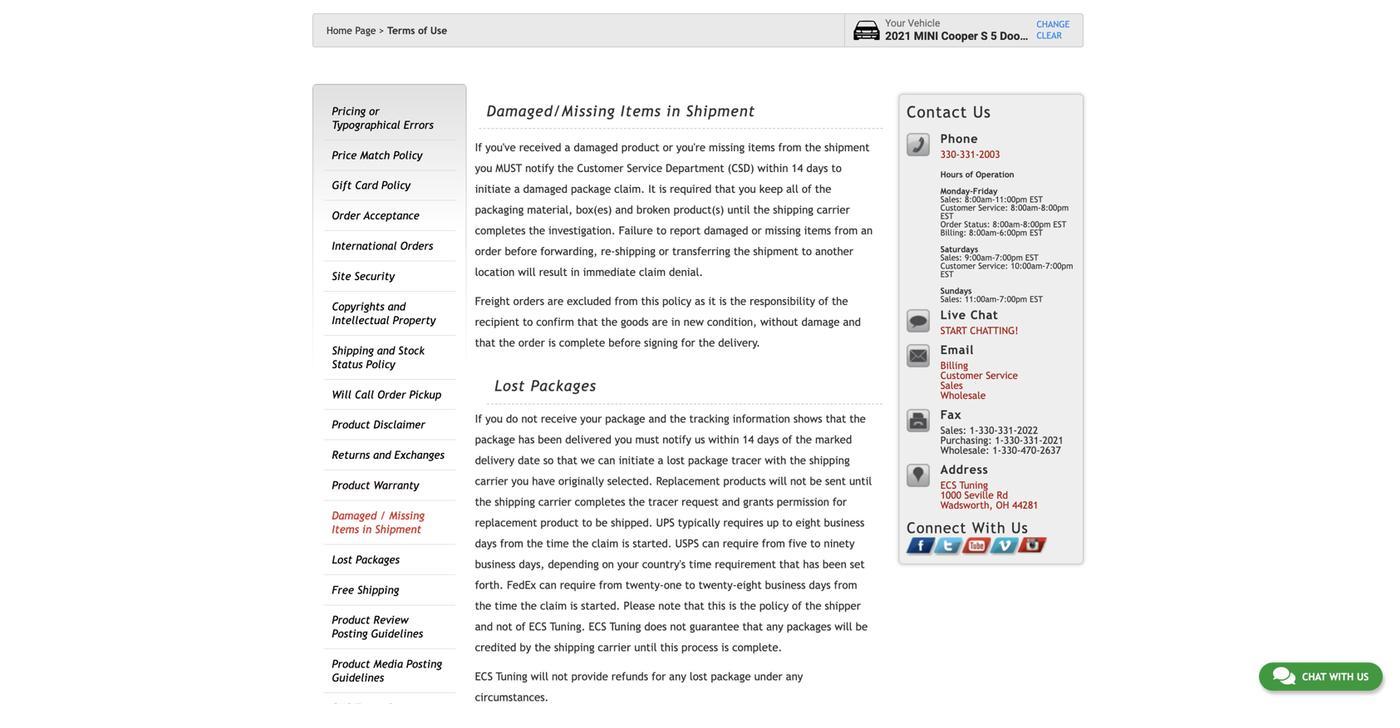 Task type: vqa. For each thing, say whether or not it's contained in the screenshot.
Posting
yes



Task type: locate. For each thing, give the bounding box(es) containing it.
and down 'product disclaimer'
[[373, 449, 391, 462]]

gift
[[332, 179, 352, 192]]

1 vertical spatial tracer
[[649, 496, 679, 509]]

1 horizontal spatial twenty-
[[699, 579, 737, 592]]

shipping and stock status policy link
[[332, 344, 425, 371]]

0 vertical spatial items
[[621, 102, 662, 120]]

initiate up packaging
[[475, 183, 511, 195]]

product inside product media posting guidelines
[[332, 658, 370, 671]]

2 horizontal spatial this
[[708, 600, 726, 613]]

chat down 11:00am-
[[971, 308, 999, 322]]

notify inside if you've received a damaged product or you're missing items from the shipment you must notify the customer service department (csd) within 14 days to initiate a damaged package claim. it is required that you keep all of the packaging material, box(es) and broken product(s) until the shipping carrier completes the investigation. failure to report damaged or missing items from an order before forwarding, re-shipping or transferring the shipment to another location will result in immediate claim denial.
[[526, 162, 554, 175]]

1 horizontal spatial before
[[609, 336, 641, 349]]

1 horizontal spatial chat
[[1303, 671, 1327, 683]]

from up goods
[[615, 295, 638, 308]]

with up products
[[765, 454, 787, 467]]

shipment up you're
[[686, 102, 756, 120]]

10:00am-
[[1011, 261, 1046, 271]]

tuning inside address ecs tuning 1000 seville rd wadsworth, oh 44281
[[960, 479, 989, 491]]

0 horizontal spatial can
[[540, 579, 557, 592]]

request
[[682, 496, 719, 509]]

tracking
[[690, 413, 730, 425]]

customer inside email billing customer service sales wholesale
[[941, 369, 983, 381]]

chat inside live chat start chatting!
[[971, 308, 999, 322]]

0 vertical spatial service:
[[979, 203, 1009, 212]]

1 vertical spatial packages
[[356, 553, 400, 566]]

policy
[[393, 149, 423, 162], [382, 179, 411, 192], [366, 358, 395, 371]]

or up "typographical"
[[369, 105, 380, 118]]

guidelines inside product review posting guidelines
[[371, 628, 423, 640]]

packages up free shipping on the bottom
[[356, 553, 400, 566]]

(csd)
[[728, 162, 755, 175]]

8:00pm right 11:00pm
[[1042, 203, 1069, 212]]

0 vertical spatial tuning
[[960, 479, 989, 491]]

2 vertical spatial for
[[652, 670, 666, 683]]

started. up country's
[[633, 537, 672, 550]]

rd
[[997, 489, 1009, 501]]

this
[[641, 295, 659, 308], [708, 600, 726, 613], [661, 641, 679, 654]]

0 horizontal spatial damaged
[[524, 183, 568, 195]]

until right product(s)
[[728, 203, 751, 216]]

331-
[[960, 148, 980, 160], [998, 424, 1018, 436], [1024, 434, 1043, 446]]

within inside if you've received a damaged product or you're missing items from the shipment you must notify the customer service department (csd) within 14 days to initiate a damaged package claim. it is required that you keep all of the packaging material, box(es) and broken product(s) until the shipping carrier completes the investigation. failure to report damaged or missing items from an order before forwarding, re-shipping or transferring the shipment to another location will result in immediate claim denial.
[[758, 162, 789, 175]]

1 product from the top
[[332, 418, 370, 431]]

1 vertical spatial shipping
[[358, 584, 399, 596]]

been up "so"
[[538, 433, 562, 446]]

14 inside if you've received a damaged product or you're missing items from the shipment you must notify the customer service department (csd) within 14 days to initiate a damaged package claim. it is required that you keep all of the packaging material, box(es) and broken product(s) until the shipping carrier completes the investigation. failure to report damaged or missing items from an order before forwarding, re-shipping or transferring the shipment to another location will result in immediate claim denial.
[[792, 162, 804, 175]]

0 vertical spatial order
[[475, 245, 502, 258]]

an
[[862, 224, 873, 237]]

can
[[598, 454, 616, 467], [703, 537, 720, 550], [540, 579, 557, 592]]

product down returns
[[332, 479, 370, 492]]

1 vertical spatial chat
[[1303, 671, 1327, 683]]

business up forth.
[[475, 558, 516, 571]]

lost up free
[[332, 553, 353, 566]]

0 horizontal spatial service
[[627, 162, 663, 175]]

1 vertical spatial within
[[709, 433, 740, 446]]

0 horizontal spatial product
[[541, 517, 579, 529]]

shows
[[794, 413, 823, 425]]

0 horizontal spatial chat
[[971, 308, 999, 322]]

product left media at the left of the page
[[332, 658, 370, 671]]

in inside if you've received a damaged product or you're missing items from the shipment you must notify the customer service department (csd) within 14 days to initiate a damaged package claim. it is required that you keep all of the packaging material, box(es) and broken product(s) until the shipping carrier completes the investigation. failure to report damaged or missing items from an order before forwarding, re-shipping or transferring the shipment to another location will result in immediate claim denial.
[[571, 266, 580, 279]]

from down "on"
[[599, 579, 623, 592]]

product for product media posting guidelines
[[332, 658, 370, 671]]

in inside freight orders are excluded from this policy as it is the responsibility of the recipient to confirm that the goods are in new condition, without damage and that the order is complete before signing for the delivery.
[[672, 316, 681, 329]]

2 vertical spatial until
[[635, 641, 657, 654]]

guidelines down review
[[371, 628, 423, 640]]

returns and exchanges
[[332, 449, 445, 462]]

1 horizontal spatial completes
[[575, 496, 626, 509]]

1 horizontal spatial lost
[[690, 670, 708, 683]]

site security
[[332, 270, 395, 283]]

posting inside product media posting guidelines
[[406, 658, 442, 671]]

policy for gift card policy
[[382, 179, 411, 192]]

2 horizontal spatial until
[[850, 475, 872, 488]]

1 horizontal spatial posting
[[406, 658, 442, 671]]

shipping
[[774, 203, 814, 216], [616, 245, 656, 258], [810, 454, 850, 467], [495, 496, 535, 509], [554, 641, 595, 654]]

0 vertical spatial for
[[681, 336, 696, 349]]

your vehicle 2021 mini cooper s 5 door b46c
[[886, 18, 1055, 43]]

1 vertical spatial has
[[804, 558, 820, 571]]

sales: inside fax sales: 1-330-331-2022 purchasing: 1-330-331-2021 wholesale: 1-330-470-2637
[[941, 424, 967, 436]]

shipment down missing
[[375, 523, 422, 536]]

permission
[[777, 496, 830, 509]]

one
[[664, 579, 682, 592]]

damaged up material,
[[524, 183, 568, 195]]

time
[[547, 537, 569, 550], [689, 558, 712, 571], [495, 600, 518, 613]]

8:00am- up 6:00pm
[[1011, 203, 1042, 212]]

of down information
[[783, 433, 793, 446]]

ecs inside address ecs tuning 1000 seville rd wadsworth, oh 44281
[[941, 479, 957, 491]]

and up property
[[388, 300, 406, 313]]

until
[[728, 203, 751, 216], [850, 475, 872, 488], [635, 641, 657, 654]]

package up box(es) on the top left of page
[[571, 183, 611, 195]]

sales link
[[941, 379, 964, 391]]

0 horizontal spatial this
[[641, 295, 659, 308]]

3 product from the top
[[332, 614, 370, 627]]

until down does
[[635, 641, 657, 654]]

business
[[824, 517, 865, 529], [475, 558, 516, 571], [766, 579, 806, 592]]

product review posting guidelines
[[332, 614, 423, 640]]

product for product warranty
[[332, 479, 370, 492]]

0 horizontal spatial 331-
[[960, 148, 980, 160]]

ninety
[[824, 537, 855, 550]]

will left result
[[518, 266, 536, 279]]

lost packages up free shipping on the bottom
[[332, 553, 400, 566]]

are up confirm
[[548, 295, 564, 308]]

0 horizontal spatial us
[[974, 103, 992, 121]]

1 horizontal spatial for
[[681, 336, 696, 349]]

sales: down hours
[[941, 195, 963, 204]]

returns
[[332, 449, 370, 462]]

1 vertical spatial be
[[596, 517, 608, 529]]

1 vertical spatial damaged
[[524, 183, 568, 195]]

of
[[418, 25, 428, 36], [966, 170, 974, 179], [802, 183, 812, 195], [819, 295, 829, 308], [783, 433, 793, 446], [792, 600, 802, 613], [516, 620, 526, 633]]

require down the requires
[[723, 537, 759, 550]]

for inside "ecs tuning will not provide refunds for any lost package under any circumstances."
[[652, 670, 666, 683]]

with right comments image
[[1330, 671, 1355, 683]]

carrier up the another
[[817, 203, 850, 216]]

items
[[621, 102, 662, 120], [332, 523, 359, 536]]

before inside if you've received a damaged product or you're missing items from the shipment you must notify the customer service department (csd) within 14 days to initiate a damaged package claim. it is required that you keep all of the packaging material, box(es) and broken product(s) until the shipping carrier completes the investigation. failure to report damaged or missing items from an order before forwarding, re-shipping or transferring the shipment to another location will result in immediate claim denial.
[[505, 245, 537, 258]]

time down fedex
[[495, 600, 518, 613]]

of inside freight orders are excluded from this policy as it is the responsibility of the recipient to confirm that the goods are in new condition, without damage and that the order is complete before signing for the delivery.
[[819, 295, 829, 308]]

for right refunds
[[652, 670, 666, 683]]

be down shipper
[[856, 620, 868, 633]]

of inside hours of operation monday-friday sales: 8:00am-11:00pm est customer service: 8:00am-8:00pm est order status: 8:00am-8:00pm est billing: 8:00am-6:00pm est saturdays sales: 9:00am-7:00pm est customer service: 10:00am-7:00pm est sundays sales: 11:00am-7:00pm est
[[966, 170, 974, 179]]

items up the (csd)
[[748, 141, 775, 154]]

0 horizontal spatial tuning
[[496, 670, 528, 683]]

tuning
[[960, 479, 989, 491], [610, 620, 641, 633], [496, 670, 528, 683]]

0 vertical spatial service
[[627, 162, 663, 175]]

phone 330-331-2003
[[941, 132, 1001, 160]]

packaging
[[475, 203, 524, 216]]

damaged
[[332, 509, 377, 522]]

0 horizontal spatial completes
[[475, 224, 526, 237]]

packages
[[531, 377, 597, 395], [356, 553, 400, 566]]

terms
[[387, 25, 415, 36]]

1 vertical spatial until
[[850, 475, 872, 488]]

0 horizontal spatial 2021
[[886, 30, 912, 43]]

note
[[659, 600, 681, 613]]

initiate up selected.
[[619, 454, 655, 467]]

1 vertical spatial claim
[[592, 537, 619, 550]]

sales:
[[941, 195, 963, 204], [941, 253, 963, 262], [941, 294, 963, 304], [941, 424, 967, 436]]

2 horizontal spatial claim
[[639, 266, 666, 279]]

for inside if you do not receive your package and the tracking information shows that the package has been delivered you must notify us within 14 days of the marked delivery date so that we can initiate a lost package tracer with the shipping carrier you have originally selected. replacement products will not be sent until the shipping carrier completes the tracer request and grants permission for replacement product to be shipped. ups typically requires up to eight business days from the time the claim is started. usps can require from five to ninety business days, depending on your country's time requirement that has been set forth. fedex can require from twenty-one to twenty-eight business days from the time the claim is started. please note that this is the policy of the shipper and not of ecs tuning. ecs tuning does not guarantee that any packages will be credited by the shipping carrier until this process is complete.
[[833, 496, 847, 509]]

0 horizontal spatial posting
[[332, 628, 368, 640]]

or up denial.
[[659, 245, 669, 258]]

notify down the received at the left top of page
[[526, 162, 554, 175]]

that down the (csd)
[[715, 183, 736, 195]]

14 up all
[[792, 162, 804, 175]]

1 horizontal spatial items
[[805, 224, 832, 237]]

completes down packaging
[[475, 224, 526, 237]]

damaged down damaged/missing items in shipment
[[574, 141, 618, 154]]

in left new
[[672, 316, 681, 329]]

lost
[[495, 377, 526, 395], [332, 553, 353, 566]]

chat with us
[[1303, 671, 1369, 683]]

if you've received a damaged product or you're missing items from the shipment you must notify the customer service department (csd) within 14 days to initiate a damaged package claim. it is required that you keep all of the packaging material, box(es) and broken product(s) until the shipping carrier completes the investigation. failure to report damaged or missing items from an order before forwarding, re-shipping or transferring the shipment to another location will result in immediate claim denial.
[[475, 141, 873, 279]]

initiate inside if you've received a damaged product or you're missing items from the shipment you must notify the customer service department (csd) within 14 days to initiate a damaged package claim. it is required that you keep all of the packaging material, box(es) and broken product(s) until the shipping carrier completes the investigation. failure to report damaged or missing items from an order before forwarding, re-shipping or transferring the shipment to another location will result in immediate claim denial.
[[475, 183, 511, 195]]

signing
[[644, 336, 678, 349]]

will inside "ecs tuning will not provide refunds for any lost package under any circumstances."
[[531, 670, 549, 683]]

us right comments image
[[1358, 671, 1369, 683]]

date
[[518, 454, 540, 467]]

3 sales: from the top
[[941, 294, 963, 304]]

0 horizontal spatial 14
[[743, 433, 754, 446]]

0 vertical spatial claim
[[639, 266, 666, 279]]

1 vertical spatial notify
[[663, 433, 692, 446]]

2 vertical spatial tuning
[[496, 670, 528, 683]]

1 horizontal spatial 2021
[[1043, 434, 1064, 446]]

us for chat
[[1358, 671, 1369, 683]]

2021 right 470-
[[1043, 434, 1064, 446]]

0 vertical spatial product
[[622, 141, 660, 154]]

price match policy
[[332, 149, 423, 162]]

1 horizontal spatial within
[[758, 162, 789, 175]]

site security link
[[332, 270, 395, 283]]

of right all
[[802, 183, 812, 195]]

0 horizontal spatial missing
[[709, 141, 745, 154]]

1 vertical spatial items
[[332, 523, 359, 536]]

lost down process
[[690, 670, 708, 683]]

0 vertical spatial damaged
[[574, 141, 618, 154]]

0 vertical spatial require
[[723, 537, 759, 550]]

7:00pm
[[996, 253, 1023, 262], [1046, 261, 1074, 271], [1000, 294, 1028, 304]]

requires
[[724, 517, 764, 529]]

tracer up products
[[732, 454, 762, 467]]

please
[[624, 600, 655, 613]]

in down forwarding,
[[571, 266, 580, 279]]

1 horizontal spatial shipment
[[825, 141, 870, 154]]

1 horizontal spatial are
[[652, 316, 668, 329]]

packages
[[787, 620, 832, 633]]

if left you've
[[475, 141, 482, 154]]

time down usps
[[689, 558, 712, 571]]

ecs down credited
[[475, 670, 493, 683]]

0 vertical spatial initiate
[[475, 183, 511, 195]]

product down free
[[332, 614, 370, 627]]

4 sales: from the top
[[941, 424, 967, 436]]

0 horizontal spatial order
[[332, 209, 361, 222]]

2021 inside your vehicle 2021 mini cooper s 5 door b46c
[[886, 30, 912, 43]]

package up delivery
[[475, 433, 515, 446]]

wholesale link
[[941, 389, 986, 401]]

product for product disclaimer
[[332, 418, 370, 431]]

service up 'it' at the top
[[627, 162, 663, 175]]

be left shipped.
[[596, 517, 608, 529]]

your
[[886, 18, 906, 29]]

2 horizontal spatial can
[[703, 537, 720, 550]]

order inside freight orders are excluded from this policy as it is the responsibility of the recipient to confirm that the goods are in new condition, without damage and that the order is complete before signing for the delivery.
[[519, 336, 545, 349]]

products
[[724, 475, 766, 488]]

2 horizontal spatial a
[[658, 454, 664, 467]]

4 product from the top
[[332, 658, 370, 671]]

sales: down fax
[[941, 424, 967, 436]]

product inside product review posting guidelines
[[332, 614, 370, 627]]

and left stock
[[377, 344, 395, 357]]

1 horizontal spatial lost
[[495, 377, 526, 395]]

0 vertical spatial policy
[[663, 295, 692, 308]]

claim left denial.
[[639, 266, 666, 279]]

0 vertical spatial policy
[[393, 149, 423, 162]]

from inside freight orders are excluded from this policy as it is the responsibility of the recipient to confirm that the goods are in new condition, without damage and that the order is complete before signing for the delivery.
[[615, 295, 638, 308]]

0 horizontal spatial policy
[[663, 295, 692, 308]]

2 horizontal spatial order
[[941, 219, 962, 229]]

2 vertical spatial this
[[661, 641, 679, 654]]

policy for price match policy
[[393, 149, 423, 162]]

2 horizontal spatial be
[[856, 620, 868, 633]]

product for product review posting guidelines
[[332, 614, 370, 627]]

2 horizontal spatial for
[[833, 496, 847, 509]]

errors
[[404, 118, 434, 131]]

claim
[[639, 266, 666, 279], [592, 537, 619, 550], [540, 600, 567, 613]]

2 product from the top
[[332, 479, 370, 492]]

is up guarantee
[[729, 600, 737, 613]]

carrier down delivery
[[475, 475, 508, 488]]

guidelines for review
[[371, 628, 423, 640]]

posting right media at the left of the page
[[406, 658, 442, 671]]

0 vertical spatial missing
[[709, 141, 745, 154]]

within inside if you do not receive your package and the tracking information shows that the package has been delivered you must notify us within 14 days of the marked delivery date so that we can initiate a lost package tracer with the shipping carrier you have originally selected. replacement products will not be sent until the shipping carrier completes the tracer request and grants permission for replacement product to be shipped. ups typically requires up to eight business days from the time the claim is started. usps can require from five to ninety business days, depending on your country's time requirement that has been set forth. fedex can require from twenty-one to twenty-eight business days from the time the claim is started. please note that this is the policy of the shipper and not of ecs tuning. ecs tuning does not guarantee that any packages will be credited by the shipping carrier until this process is complete.
[[709, 433, 740, 446]]

been
[[538, 433, 562, 446], [823, 558, 847, 571]]

1 horizontal spatial packages
[[531, 377, 597, 395]]

service: down the friday
[[979, 203, 1009, 212]]

hours of operation monday-friday sales: 8:00am-11:00pm est customer service: 8:00am-8:00pm est order status: 8:00am-8:00pm est billing: 8:00am-6:00pm est saturdays sales: 9:00am-7:00pm est customer service: 10:00am-7:00pm est sundays sales: 11:00am-7:00pm est
[[941, 170, 1074, 304]]

1 horizontal spatial can
[[598, 454, 616, 467]]

order up location
[[475, 245, 502, 258]]

purchasing:
[[941, 434, 993, 446]]

that right "note"
[[684, 600, 705, 613]]

all
[[787, 183, 799, 195]]

international orders
[[332, 240, 433, 252]]

this inside freight orders are excluded from this policy as it is the responsibility of the recipient to confirm that the goods are in new condition, without damage and that the order is complete before signing for the delivery.
[[641, 295, 659, 308]]

order inside hours of operation monday-friday sales: 8:00am-11:00pm est customer service: 8:00am-8:00pm est order status: 8:00am-8:00pm est billing: 8:00am-6:00pm est saturdays sales: 9:00am-7:00pm est customer service: 10:00am-7:00pm est sundays sales: 11:00am-7:00pm est
[[941, 219, 962, 229]]

0 horizontal spatial has
[[519, 433, 535, 446]]

0 vertical spatial notify
[[526, 162, 554, 175]]

eight down requirement
[[737, 579, 762, 592]]

in up you're
[[667, 102, 681, 120]]

1 vertical spatial order
[[519, 336, 545, 349]]

require down depending
[[560, 579, 596, 592]]

us for connect
[[1012, 519, 1029, 537]]

posting for product review posting guidelines
[[332, 628, 368, 640]]

lost up replacement
[[667, 454, 685, 467]]

0 vertical spatial with
[[765, 454, 787, 467]]

or inside pricing or typographical errors
[[369, 105, 380, 118]]

is inside if you've received a damaged product or you're missing items from the shipment you must notify the customer service department (csd) within 14 days to initiate a damaged package claim. it is required that you keep all of the packaging material, box(es) and broken product(s) until the shipping carrier completes the investigation. failure to report damaged or missing items from an order before forwarding, re-shipping or transferring the shipment to another location will result in immediate claim denial.
[[659, 183, 667, 195]]

wadsworth,
[[941, 499, 994, 511]]

business down five
[[766, 579, 806, 592]]

and inside if you've received a damaged product or you're missing items from the shipment you must notify the customer service department (csd) within 14 days to initiate a damaged package claim. it is required that you keep all of the packaging material, box(es) and broken product(s) until the shipping carrier completes the investigation. failure to report damaged or missing items from an order before forwarding, re-shipping or transferring the shipment to another location will result in immediate claim denial.
[[616, 203, 633, 216]]

address ecs tuning 1000 seville rd wadsworth, oh 44281
[[941, 463, 1039, 511]]

us inside "link"
[[1358, 671, 1369, 683]]

guidelines inside product media posting guidelines
[[332, 672, 384, 684]]

0 vertical spatial has
[[519, 433, 535, 446]]

not left provide on the left of the page
[[552, 670, 568, 683]]

ecs
[[941, 479, 957, 491], [529, 620, 547, 633], [589, 620, 607, 633], [475, 670, 493, 683]]

home page link
[[327, 25, 384, 36]]

if inside if you do not receive your package and the tracking information shows that the package has been delivered you must notify us within 14 days of the marked delivery date so that we can initiate a lost package tracer with the shipping carrier you have originally selected. replacement products will not be sent until the shipping carrier completes the tracer request and grants permission for replacement product to be shipped. ups typically requires up to eight business days from the time the claim is started. usps can require from five to ninety business days, depending on your country's time requirement that has been set forth. fedex can require from twenty-one to twenty-eight business days from the time the claim is started. please note that this is the policy of the shipper and not of ecs tuning. ecs tuning does not guarantee that any packages will be credited by the shipping carrier until this process is complete.
[[475, 413, 482, 425]]

will inside if you've received a damaged product or you're missing items from the shipment you must notify the customer service department (csd) within 14 days to initiate a damaged package claim. it is required that you keep all of the packaging material, box(es) and broken product(s) until the shipping carrier completes the investigation. failure to report damaged or missing items from an order before forwarding, re-shipping or transferring the shipment to another location will result in immediate claim denial.
[[518, 266, 536, 279]]

1-
[[970, 424, 979, 436], [996, 434, 1004, 446], [993, 444, 1002, 456]]

if for if you've received a damaged product or you're missing items from the shipment you must notify the customer service department (csd) within 14 days to initiate a damaged package claim. it is required that you keep all of the packaging material, box(es) and broken product(s) until the shipping carrier completes the investigation. failure to report damaged or missing items from an order before forwarding, re-shipping or transferring the shipment to another location will result in immediate claim denial.
[[475, 141, 482, 154]]

from
[[779, 141, 802, 154], [835, 224, 858, 237], [615, 295, 638, 308], [500, 537, 524, 550], [762, 537, 786, 550], [599, 579, 623, 592], [834, 579, 858, 592]]

tuning up circumstances.
[[496, 670, 528, 683]]

policy inside "shipping and stock status policy"
[[366, 358, 395, 371]]

0 vertical spatial guidelines
[[371, 628, 423, 640]]

lost inside "ecs tuning will not provide refunds for any lost package under any circumstances."
[[690, 670, 708, 683]]

must
[[636, 433, 660, 446]]

2 vertical spatial can
[[540, 579, 557, 592]]

carrier
[[817, 203, 850, 216], [475, 475, 508, 488], [539, 496, 572, 509], [598, 641, 631, 654]]

1 horizontal spatial been
[[823, 558, 847, 571]]

policy up the will call order pickup link
[[366, 358, 395, 371]]

chat right comments image
[[1303, 671, 1327, 683]]

2 if from the top
[[475, 413, 482, 425]]

order right call
[[378, 388, 406, 401]]

service down chatting!
[[986, 369, 1019, 381]]

information
[[733, 413, 791, 425]]

change
[[1037, 19, 1070, 30]]

been down the ninety
[[823, 558, 847, 571]]

1 vertical spatial are
[[652, 316, 668, 329]]

1 vertical spatial us
[[1012, 519, 1029, 537]]

1 horizontal spatial has
[[804, 558, 820, 571]]

2 horizontal spatial time
[[689, 558, 712, 571]]

posting inside product review posting guidelines
[[332, 628, 368, 640]]

policy down "errors"
[[393, 149, 423, 162]]

1 vertical spatial for
[[833, 496, 847, 509]]

completes inside if you do not receive your package and the tracking information shows that the package has been delivered you must notify us within 14 days of the marked delivery date so that we can initiate a lost package tracer with the shipping carrier you have originally selected. replacement products will not be sent until the shipping carrier completes the tracer request and grants permission for replacement product to be shipped. ups typically requires up to eight business days from the time the claim is started. usps can require from five to ninety business days, depending on your country's time requirement that has been set forth. fedex can require from twenty-one to twenty-eight business days from the time the claim is started. please note that this is the policy of the shipper and not of ecs tuning. ecs tuning does not guarantee that any packages will be credited by the shipping carrier until this process is complete.
[[575, 496, 626, 509]]

1 horizontal spatial started.
[[633, 537, 672, 550]]

responsibility
[[750, 295, 816, 308]]

wholesale:
[[941, 444, 990, 456]]

the
[[805, 141, 822, 154], [558, 162, 574, 175], [815, 183, 832, 195], [754, 203, 770, 216], [529, 224, 545, 237], [734, 245, 750, 258], [730, 295, 747, 308], [832, 295, 849, 308], [601, 316, 618, 329], [499, 336, 515, 349], [699, 336, 715, 349], [670, 413, 686, 425], [850, 413, 866, 425], [796, 433, 812, 446], [790, 454, 807, 467], [475, 496, 492, 509], [629, 496, 645, 509], [527, 537, 543, 550], [572, 537, 589, 550], [475, 600, 492, 613], [521, 600, 537, 613], [740, 600, 757, 613], [806, 600, 822, 613], [535, 641, 551, 654]]

0 vertical spatial 8:00pm
[[1042, 203, 1069, 212]]

freight orders are excluded from this policy as it is the responsibility of the recipient to confirm that the goods are in new condition, without damage and that the order is complete before signing for the delivery.
[[475, 295, 861, 349]]

that down recipient
[[475, 336, 496, 349]]

page
[[355, 25, 376, 36]]

0 horizontal spatial within
[[709, 433, 740, 446]]

lost inside if you do not receive your package and the tracking information shows that the package has been delivered you must notify us within 14 days of the marked delivery date so that we can initiate a lost package tracer with the shipping carrier you have originally selected. replacement products will not be sent until the shipping carrier completes the tracer request and grants permission for replacement product to be shipped. ups typically requires up to eight business days from the time the claim is started. usps can require from five to ninety business days, depending on your country's time requirement that has been set forth. fedex can require from twenty-one to twenty-eight business days from the time the claim is started. please note that this is the policy of the shipper and not of ecs tuning. ecs tuning does not guarantee that any packages will be credited by the shipping carrier until this process is complete.
[[667, 454, 685, 467]]

1 horizontal spatial time
[[547, 537, 569, 550]]

and inside "shipping and stock status policy"
[[377, 344, 395, 357]]

guidelines for media
[[332, 672, 384, 684]]

1 horizontal spatial business
[[766, 579, 806, 592]]

completes
[[475, 224, 526, 237], [575, 496, 626, 509]]

1 horizontal spatial with
[[1330, 671, 1355, 683]]

330- down 2022
[[1002, 444, 1021, 456]]

if inside if you've received a damaged product or you're missing items from the shipment you must notify the customer service department (csd) within 14 days to initiate a damaged package claim. it is required that you keep all of the packaging material, box(es) and broken product(s) until the shipping carrier completes the investigation. failure to report damaged or missing items from an order before forwarding, re-shipping or transferring the shipment to another location will result in immediate claim denial.
[[475, 141, 482, 154]]

1 if from the top
[[475, 141, 482, 154]]

0 horizontal spatial items
[[748, 141, 775, 154]]

wholesale
[[941, 389, 986, 401]]

guidelines
[[371, 628, 423, 640], [332, 672, 384, 684]]

shipment
[[825, 141, 870, 154], [754, 245, 799, 258]]

1 vertical spatial shipment
[[375, 523, 422, 536]]

require
[[723, 537, 759, 550], [560, 579, 596, 592]]

orders
[[400, 240, 433, 252]]

posting for product media posting guidelines
[[406, 658, 442, 671]]

ecs right tuning.
[[589, 620, 607, 633]]

notify
[[526, 162, 554, 175], [663, 433, 692, 446]]

0 horizontal spatial a
[[514, 183, 520, 195]]

mini
[[914, 30, 939, 43]]

completes down originally
[[575, 496, 626, 509]]

and inside freight orders are excluded from this policy as it is the responsibility of the recipient to confirm that the goods are in new condition, without damage and that the order is complete before signing for the delivery.
[[844, 316, 861, 329]]

us down 44281
[[1012, 519, 1029, 537]]

1 horizontal spatial us
[[1012, 519, 1029, 537]]

if left the do
[[475, 413, 482, 425]]

not inside "ecs tuning will not provide refunds for any lost package under any circumstances."
[[552, 670, 568, 683]]

2 twenty- from the left
[[699, 579, 737, 592]]

before inside freight orders are excluded from this policy as it is the responsibility of the recipient to confirm that the goods are in new condition, without damage and that the order is complete before signing for the delivery.
[[609, 336, 641, 349]]

470-
[[1021, 444, 1041, 456]]

330-331-2003 link
[[941, 148, 1001, 160]]



Task type: describe. For each thing, give the bounding box(es) containing it.
2 service: from the top
[[979, 261, 1009, 271]]

1- right wholesale:
[[993, 444, 1002, 456]]

for inside freight orders are excluded from this policy as it is the responsibility of the recipient to confirm that the goods are in new condition, without damage and that the order is complete before signing for the delivery.
[[681, 336, 696, 349]]

returns and exchanges link
[[332, 449, 445, 462]]

to inside freight orders are excluded from this policy as it is the responsibility of the recipient to confirm that the goods are in new condition, without damage and that the order is complete before signing for the delivery.
[[523, 316, 533, 329]]

0 vertical spatial time
[[547, 537, 569, 550]]

1 vertical spatial this
[[708, 600, 726, 613]]

initiate inside if you do not receive your package and the tracking information shows that the package has been delivered you must notify us within 14 days of the marked delivery date so that we can initiate a lost package tracer with the shipping carrier you have originally selected. replacement products will not be sent until the shipping carrier completes the tracer request and grants permission for replacement product to be shipped. ups typically requires up to eight business days from the time the claim is started. usps can require from five to ninety business days, depending on your country's time requirement that has been set forth. fedex can require from twenty-one to twenty-eight business days from the time the claim is started. please note that this is the policy of the shipper and not of ecs tuning. ecs tuning does not guarantee that any packages will be credited by the shipping carrier until this process is complete.
[[619, 454, 655, 467]]

days up shipper
[[809, 579, 831, 592]]

shipping down marked
[[810, 454, 850, 467]]

department
[[666, 162, 725, 175]]

fax sales: 1-330-331-2022 purchasing: 1-330-331-2021 wholesale: 1-330-470-2637
[[941, 408, 1064, 456]]

that up complete.
[[743, 620, 763, 633]]

from up all
[[779, 141, 802, 154]]

use
[[431, 25, 447, 36]]

not up credited
[[496, 620, 513, 633]]

forth.
[[475, 579, 504, 592]]

status
[[332, 358, 363, 371]]

without
[[761, 316, 799, 329]]

process
[[682, 641, 718, 654]]

recipient
[[475, 316, 520, 329]]

carrier inside if you've received a damaged product or you're missing items from the shipment you must notify the customer service department (csd) within 14 days to initiate a damaged package claim. it is required that you keep all of the packaging material, box(es) and broken product(s) until the shipping carrier completes the investigation. failure to report damaged or missing items from an order before forwarding, re-shipping or transferring the shipment to another location will result in immediate claim denial.
[[817, 203, 850, 216]]

vehicle
[[908, 18, 941, 29]]

contact
[[907, 103, 968, 121]]

1 horizontal spatial missing
[[765, 224, 801, 237]]

2 vertical spatial be
[[856, 620, 868, 633]]

is down guarantee
[[722, 641, 729, 654]]

1 vertical spatial require
[[560, 579, 596, 592]]

2637
[[1041, 444, 1062, 456]]

change clear
[[1037, 19, 1070, 41]]

contact us
[[907, 103, 992, 121]]

policy inside if you do not receive your package and the tracking information shows that the package has been delivered you must notify us within 14 days of the marked delivery date so that we can initiate a lost package tracer with the shipping carrier you have originally selected. replacement products will not be sent until the shipping carrier completes the tracer request and grants permission for replacement product to be shipped. ups typically requires up to eight business days from the time the claim is started. usps can require from five to ninety business days, depending on your country's time requirement that has been set forth. fedex can require from twenty-one to twenty-eight business days from the time the claim is started. please note that this is the policy of the shipper and not of ecs tuning. ecs tuning does not guarantee that any packages will be credited by the shipping carrier until this process is complete.
[[760, 600, 789, 613]]

shipment inside damaged / missing items in shipment
[[375, 523, 422, 536]]

billing
[[941, 359, 969, 371]]

service inside if you've received a damaged product or you're missing items from the shipment you must notify the customer service department (csd) within 14 days to initiate a damaged package claim. it is required that you keep all of the packaging material, box(es) and broken product(s) until the shipping carrier completes the investigation. failure to report damaged or missing items from an order before forwarding, re-shipping or transferring the shipment to another location will result in immediate claim denial.
[[627, 162, 663, 175]]

intellectual
[[332, 314, 390, 327]]

not right the do
[[522, 413, 538, 425]]

1 vertical spatial can
[[703, 537, 720, 550]]

do
[[506, 413, 518, 425]]

1 vertical spatial eight
[[737, 579, 762, 592]]

shipped.
[[611, 517, 653, 529]]

and inside copyrights and intellectual property
[[388, 300, 406, 313]]

live chat start chatting!
[[941, 308, 1019, 336]]

from up shipper
[[834, 579, 858, 592]]

days down information
[[758, 433, 779, 446]]

chatting!
[[971, 325, 1019, 336]]

live
[[941, 308, 967, 322]]

notify inside if you do not receive your package and the tracking information shows that the package has been delivered you must notify us within 14 days of the marked delivery date so that we can initiate a lost package tracer with the shipping carrier you have originally selected. replacement products will not be sent until the shipping carrier completes the tracer request and grants permission for replacement product to be shipped. ups typically requires up to eight business days from the time the claim is started. usps can require from five to ninety business days, depending on your country's time requirement that has been set forth. fedex can require from twenty-one to twenty-eight business days from the time the claim is started. please note that this is the policy of the shipper and not of ecs tuning. ecs tuning does not guarantee that any packages will be credited by the shipping carrier until this process is complete.
[[663, 433, 692, 446]]

0 horizontal spatial lost
[[332, 553, 353, 566]]

of up by
[[516, 620, 526, 633]]

policy inside freight orders are excluded from this policy as it is the responsibility of the recipient to confirm that the goods are in new condition, without damage and that the order is complete before signing for the delivery.
[[663, 295, 692, 308]]

marked
[[816, 433, 852, 446]]

and up must
[[649, 413, 667, 425]]

customer inside if you've received a damaged product or you're missing items from the shipment you must notify the customer service department (csd) within 14 days to initiate a damaged package claim. it is required that you keep all of the packaging material, box(es) and broken product(s) until the shipping carrier completes the investigation. failure to report damaged or missing items from an order before forwarding, re-shipping or transferring the shipment to another location will result in immediate claim denial.
[[577, 162, 624, 175]]

2021 inside fax sales: 1-330-331-2022 purchasing: 1-330-331-2021 wholesale: 1-330-470-2637
[[1043, 434, 1064, 446]]

package inside if you've received a damaged product or you're missing items from the shipment you must notify the customer service department (csd) within 14 days to initiate a damaged package claim. it is required that you keep all of the packaging material, box(es) and broken product(s) until the shipping carrier completes the investigation. failure to report damaged or missing items from an order before forwarding, re-shipping or transferring the shipment to another location will result in immediate claim denial.
[[571, 183, 611, 195]]

0 vertical spatial business
[[824, 517, 865, 529]]

carrier up refunds
[[598, 641, 631, 654]]

international
[[332, 240, 397, 252]]

product review posting guidelines link
[[332, 614, 423, 640]]

1 horizontal spatial eight
[[796, 517, 821, 529]]

if you do not receive your package and the tracking information shows that the package has been delivered you must notify us within 14 days of the marked delivery date so that we can initiate a lost package tracer with the shipping carrier you have originally selected. replacement products will not be sent until the shipping carrier completes the tracer request and grants permission for replacement product to be shipped. ups typically requires up to eight business days from the time the claim is started. usps can require from five to ninety business days, depending on your country's time requirement that has been set forth. fedex can require from twenty-one to twenty-eight business days from the time the claim is started. please note that this is the policy of the shipper and not of ecs tuning. ecs tuning does not guarantee that any packages will be credited by the shipping carrier until this process is complete.
[[475, 413, 872, 654]]

damaged/missing items in shipment
[[487, 102, 756, 120]]

order inside if you've received a damaged product or you're missing items from the shipment you must notify the customer service department (csd) within 14 days to initiate a damaged package claim. it is required that you keep all of the packaging material, box(es) and broken product(s) until the shipping carrier completes the investigation. failure to report damaged or missing items from an order before forwarding, re-shipping or transferring the shipment to another location will result in immediate claim denial.
[[475, 245, 502, 258]]

comments image
[[1274, 666, 1296, 686]]

connect
[[907, 519, 967, 537]]

delivered
[[566, 433, 612, 446]]

1 vertical spatial business
[[475, 558, 516, 571]]

service inside email billing customer service sales wholesale
[[986, 369, 1019, 381]]

1 horizontal spatial require
[[723, 537, 759, 550]]

received
[[519, 141, 562, 154]]

package up must
[[606, 413, 646, 425]]

package inside "ecs tuning will not provide refunds for any lost package under any circumstances."
[[711, 670, 751, 683]]

44281
[[1013, 499, 1039, 511]]

warranty
[[374, 479, 419, 492]]

on
[[602, 558, 614, 571]]

1- up wholesale:
[[970, 424, 979, 436]]

1 vertical spatial 8:00pm
[[1024, 219, 1051, 229]]

saturdays
[[941, 244, 979, 254]]

monday-
[[941, 186, 974, 196]]

from left an
[[835, 224, 858, 237]]

330- inside phone 330-331-2003
[[941, 148, 960, 160]]

will down shipper
[[835, 620, 853, 633]]

excluded
[[567, 295, 612, 308]]

2022
[[1018, 424, 1039, 436]]

tuning.
[[550, 620, 586, 633]]

items inside damaged / missing items in shipment
[[332, 523, 359, 536]]

not down "note"
[[670, 620, 687, 633]]

0 horizontal spatial claim
[[540, 600, 567, 613]]

8:00am- down 11:00pm
[[993, 219, 1024, 229]]

exchanges
[[395, 449, 445, 462]]

ecs inside "ecs tuning will not provide refunds for any lost package under any circumstances."
[[475, 670, 493, 683]]

until inside if you've received a damaged product or you're missing items from the shipment you must notify the customer service department (csd) within 14 days to initiate a damaged package claim. it is required that you keep all of the packaging material, box(es) and broken product(s) until the shipping carrier completes the investigation. failure to report damaged or missing items from an order before forwarding, re-shipping or transferring the shipment to another location will result in immediate claim denial.
[[728, 203, 751, 216]]

1 vertical spatial time
[[689, 558, 712, 571]]

clear link
[[1037, 30, 1070, 42]]

customer service link
[[941, 369, 1019, 381]]

7:00pm right 9:00am-
[[1046, 261, 1074, 271]]

in inside damaged / missing items in shipment
[[362, 523, 372, 536]]

of up the packages
[[792, 600, 802, 613]]

replacement
[[656, 475, 720, 488]]

or down keep
[[752, 224, 762, 237]]

you're
[[677, 141, 706, 154]]

that inside if you've received a damaged product or you're missing items from the shipment you must notify the customer service department (csd) within 14 days to initiate a damaged package claim. it is required that you keep all of the packaging material, box(es) and broken product(s) until the shipping carrier completes the investigation. failure to report damaged or missing items from an order before forwarding, re-shipping or transferring the shipment to another location will result in immediate claim denial.
[[715, 183, 736, 195]]

is right "it" on the right top of page
[[720, 295, 727, 308]]

delivery
[[475, 454, 515, 467]]

1 horizontal spatial lost packages
[[495, 377, 597, 395]]

is down confirm
[[549, 336, 556, 349]]

credited
[[475, 641, 517, 654]]

requirement
[[715, 558, 776, 571]]

b46c
[[1028, 30, 1055, 43]]

product inside if you do not receive your package and the tracking information shows that the package has been delivered you must notify us within 14 days of the marked delivery date so that we can initiate a lost package tracer with the shipping carrier you have originally selected. replacement products will not be sent until the shipping carrier completes the tracer request and grants permission for replacement product to be shipped. ups typically requires up to eight business days from the time the claim is started. usps can require from five to ninety business days, depending on your country's time requirement that has been set forth. fedex can require from twenty-one to twenty-eight business days from the time the claim is started. please note that this is the policy of the shipper and not of ecs tuning. ecs tuning does not guarantee that any packages will be credited by the shipping carrier until this process is complete.
[[541, 517, 579, 529]]

receive
[[541, 413, 577, 425]]

shipping down tuning.
[[554, 641, 595, 654]]

7:00pm down the '10:00am-' at top
[[1000, 294, 1028, 304]]

1 horizontal spatial be
[[810, 475, 822, 488]]

so
[[544, 454, 554, 467]]

with inside "link"
[[1330, 671, 1355, 683]]

1 horizontal spatial your
[[618, 558, 639, 571]]

that up marked
[[826, 413, 847, 425]]

0 horizontal spatial until
[[635, 641, 657, 654]]

gift card policy
[[332, 179, 411, 192]]

claim inside if you've received a damaged product or you're missing items from the shipment you must notify the customer service department (csd) within 14 days to initiate a damaged package claim. it is required that you keep all of the packaging material, box(es) and broken product(s) until the shipping carrier completes the investigation. failure to report damaged or missing items from an order before forwarding, re-shipping or transferring the shipment to another location will result in immediate claim denial.
[[639, 266, 666, 279]]

0 horizontal spatial shipment
[[754, 245, 799, 258]]

as
[[695, 295, 705, 308]]

is up tuning.
[[570, 600, 578, 613]]

0 horizontal spatial lost packages
[[332, 553, 400, 566]]

0 horizontal spatial tracer
[[649, 496, 679, 509]]

change link
[[1037, 19, 1070, 30]]

chat with us link
[[1260, 663, 1384, 691]]

delivery.
[[719, 336, 761, 349]]

1000
[[941, 489, 962, 501]]

connect with us
[[907, 519, 1029, 537]]

seville
[[965, 489, 994, 501]]

acceptance
[[364, 209, 420, 222]]

1 sales: from the top
[[941, 195, 963, 204]]

package down us
[[688, 454, 729, 467]]

review
[[374, 614, 409, 627]]

from down replacement
[[500, 537, 524, 550]]

it
[[649, 183, 656, 195]]

2 horizontal spatial any
[[786, 670, 803, 683]]

complete
[[559, 336, 606, 349]]

will up grants
[[770, 475, 787, 488]]

1 horizontal spatial 331-
[[998, 424, 1018, 436]]

1 vertical spatial items
[[805, 224, 832, 237]]

0 vertical spatial been
[[538, 433, 562, 446]]

of left use
[[418, 25, 428, 36]]

0 horizontal spatial any
[[669, 670, 687, 683]]

match
[[360, 149, 390, 162]]

0 horizontal spatial your
[[581, 413, 602, 425]]

if for if you do not receive your package and the tracking information shows that the package has been delivered you must notify us within 14 days of the marked delivery date so that we can initiate a lost package tracer with the shipping carrier you have originally selected. replacement products will not be sent until the shipping carrier completes the tracer request and grants permission for replacement product to be shipped. ups typically requires up to eight business days from the time the claim is started. usps can require from five to ninety business days, depending on your country's time requirement that has been set forth. fedex can require from twenty-one to twenty-eight business days from the time the claim is started. please note that this is the policy of the shipper and not of ecs tuning. ecs tuning does not guarantee that any packages will be credited by the shipping carrier until this process is complete.
[[475, 413, 482, 425]]

8:00am- up status:
[[965, 195, 996, 204]]

1 horizontal spatial a
[[565, 141, 571, 154]]

not up permission
[[791, 475, 807, 488]]

that right "so"
[[557, 454, 578, 467]]

is down shipped.
[[622, 537, 630, 550]]

0 horizontal spatial be
[[596, 517, 608, 529]]

/
[[380, 509, 386, 522]]

ups
[[656, 517, 675, 529]]

1 horizontal spatial order
[[378, 388, 406, 401]]

and up credited
[[475, 620, 493, 633]]

copyrights
[[332, 300, 385, 313]]

1 twenty- from the left
[[626, 579, 664, 592]]

claim.
[[615, 183, 645, 195]]

a inside if you do not receive your package and the tracking information shows that the package has been delivered you must notify us within 14 days of the marked delivery date so that we can initiate a lost package tracer with the shipping carrier you have originally selected. replacement products will not be sent until the shipping carrier completes the tracer request and grants permission for replacement product to be shipped. ups typically requires up to eight business days from the time the claim is started. usps can require from five to ninety business days, depending on your country's time requirement that has been set forth. fedex can require from twenty-one to twenty-eight business days from the time the claim is started. please note that this is the policy of the shipper and not of ecs tuning. ecs tuning does not guarantee that any packages will be credited by the shipping carrier until this process is complete.
[[658, 454, 664, 467]]

typically
[[678, 517, 720, 529]]

14 inside if you do not receive your package and the tracking information shows that the package has been delivered you must notify us within 14 days of the marked delivery date so that we can initiate a lost package tracer with the shipping carrier you have originally selected. replacement products will not be sent until the shipping carrier completes the tracer request and grants permission for replacement product to be shipped. ups typically requires up to eight business days from the time the claim is started. usps can require from five to ninety business days, depending on your country's time requirement that has been set forth. fedex can require from twenty-one to twenty-eight business days from the time the claim is started. please note that this is the policy of the shipper and not of ecs tuning. ecs tuning does not guarantee that any packages will be credited by the shipping carrier until this process is complete.
[[743, 433, 754, 446]]

7:00pm down 6:00pm
[[996, 253, 1023, 262]]

1- left 2022
[[996, 434, 1004, 446]]

8:00am- up 9:00am-
[[970, 228, 1000, 237]]

330- left 2637
[[1004, 434, 1024, 446]]

11:00am-
[[965, 294, 1000, 304]]

2 sales: from the top
[[941, 253, 963, 262]]

shipping down failure
[[616, 245, 656, 258]]

damaged / missing items in shipment link
[[332, 509, 425, 536]]

completes inside if you've received a damaged product or you're missing items from the shipment you must notify the customer service department (csd) within 14 days to initiate a damaged package claim. it is required that you keep all of the packaging material, box(es) and broken product(s) until the shipping carrier completes the investigation. failure to report damaged or missing items from an order before forwarding, re-shipping or transferring the shipment to another location will result in immediate claim denial.
[[475, 224, 526, 237]]

and up the requires
[[722, 496, 740, 509]]

shipping up replacement
[[495, 496, 535, 509]]

shipping down all
[[774, 203, 814, 216]]

disclaimer
[[374, 418, 426, 431]]

carrier down have
[[539, 496, 572, 509]]

1 service: from the top
[[979, 203, 1009, 212]]

provide
[[572, 670, 609, 683]]

days inside if you've received a damaged product or you're missing items from the shipment you must notify the customer service department (csd) within 14 days to initiate a damaged package claim. it is required that you keep all of the packaging material, box(es) and broken product(s) until the shipping carrier completes the investigation. failure to report damaged or missing items from an order before forwarding, re-shipping or transferring the shipment to another location will result in immediate claim denial.
[[807, 162, 829, 175]]

product media posting guidelines
[[332, 658, 442, 684]]

property
[[393, 314, 436, 327]]

9:00am-
[[965, 253, 996, 262]]

1 horizontal spatial tracer
[[732, 454, 762, 467]]

ecs up by
[[529, 620, 547, 633]]

1 horizontal spatial damaged
[[574, 141, 618, 154]]

must
[[496, 162, 522, 175]]

gift card policy link
[[332, 179, 411, 192]]

0 vertical spatial can
[[598, 454, 616, 467]]

0 vertical spatial started.
[[633, 537, 672, 550]]

shipping inside "shipping and stock status policy"
[[332, 344, 374, 357]]

331- inside phone 330-331-2003
[[960, 148, 980, 160]]

any inside if you do not receive your package and the tracking information shows that the package has been delivered you must notify us within 14 days of the marked delivery date so that we can initiate a lost package tracer with the shipping carrier you have originally selected. replacement products will not be sent until the shipping carrier completes the tracer request and grants permission for replacement product to be shipped. ups typically requires up to eight business days from the time the claim is started. usps can require from five to ninety business days, depending on your country's time requirement that has been set forth. fedex can require from twenty-one to twenty-eight business days from the time the claim is started. please note that this is the policy of the shipper and not of ecs tuning. ecs tuning does not guarantee that any packages will be credited by the shipping carrier until this process is complete.
[[767, 620, 784, 633]]

0 vertical spatial are
[[548, 295, 564, 308]]

with inside if you do not receive your package and the tracking information shows that the package has been delivered you must notify us within 14 days of the marked delivery date so that we can initiate a lost package tracer with the shipping carrier you have originally selected. replacement products will not be sent until the shipping carrier completes the tracer request and grants permission for replacement product to be shipped. ups typically requires up to eight business days from the time the claim is started. usps can require from five to ninety business days, depending on your country's time requirement that has been set forth. fedex can require from twenty-one to twenty-eight business days from the time the claim is started. please note that this is the policy of the shipper and not of ecs tuning. ecs tuning does not guarantee that any packages will be credited by the shipping carrier until this process is complete.
[[765, 454, 787, 467]]

from down up
[[762, 537, 786, 550]]

keep
[[760, 183, 783, 195]]

that down 'excluded'
[[578, 316, 598, 329]]

does
[[645, 620, 667, 633]]

friday
[[974, 186, 998, 196]]

2 horizontal spatial 331-
[[1024, 434, 1043, 446]]

tuning inside "ecs tuning will not provide refunds for any lost package under any circumstances."
[[496, 670, 528, 683]]

tuning inside if you do not receive your package and the tracking information shows that the package has been delivered you must notify us within 14 days of the marked delivery date so that we can initiate a lost package tracer with the shipping carrier you have originally selected. replacement products will not be sent until the shipping carrier completes the tracer request and grants permission for replacement product to be shipped. ups typically requires up to eight business days from the time the claim is started. usps can require from five to ninety business days, depending on your country's time requirement that has been set forth. fedex can require from twenty-one to twenty-eight business days from the time the claim is started. please note that this is the policy of the shipper and not of ecs tuning. ecs tuning does not guarantee that any packages will be credited by the shipping carrier until this process is complete.
[[610, 620, 641, 633]]

days down replacement
[[475, 537, 497, 550]]

that down five
[[780, 558, 800, 571]]

product inside if you've received a damaged product or you're missing items from the shipment you must notify the customer service department (csd) within 14 days to initiate a damaged package claim. it is required that you keep all of the packaging material, box(es) and broken product(s) until the shipping carrier completes the investigation. failure to report damaged or missing items from an order before forwarding, re-shipping or transferring the shipment to another location will result in immediate claim denial.
[[622, 141, 660, 154]]

330- up wholesale:
[[979, 424, 998, 436]]

of inside if you've received a damaged product or you're missing items from the shipment you must notify the customer service department (csd) within 14 days to initiate a damaged package claim. it is required that you keep all of the packaging material, box(es) and broken product(s) until the shipping carrier completes the investigation. failure to report damaged or missing items from an order before forwarding, re-shipping or transferring the shipment to another location will result in immediate claim denial.
[[802, 183, 812, 195]]

2 vertical spatial business
[[766, 579, 806, 592]]

we
[[581, 454, 595, 467]]

fax
[[941, 408, 962, 422]]

chat inside chat with us "link"
[[1303, 671, 1327, 683]]

country's
[[643, 558, 686, 571]]

1 horizontal spatial shipment
[[686, 102, 756, 120]]

2 vertical spatial damaged
[[704, 224, 749, 237]]

0 vertical spatial lost
[[495, 377, 526, 395]]

or left you're
[[663, 141, 673, 154]]

0 horizontal spatial time
[[495, 600, 518, 613]]

with
[[973, 519, 1007, 537]]

failure
[[619, 224, 653, 237]]

0 horizontal spatial started.
[[581, 600, 621, 613]]

media
[[374, 658, 403, 671]]



